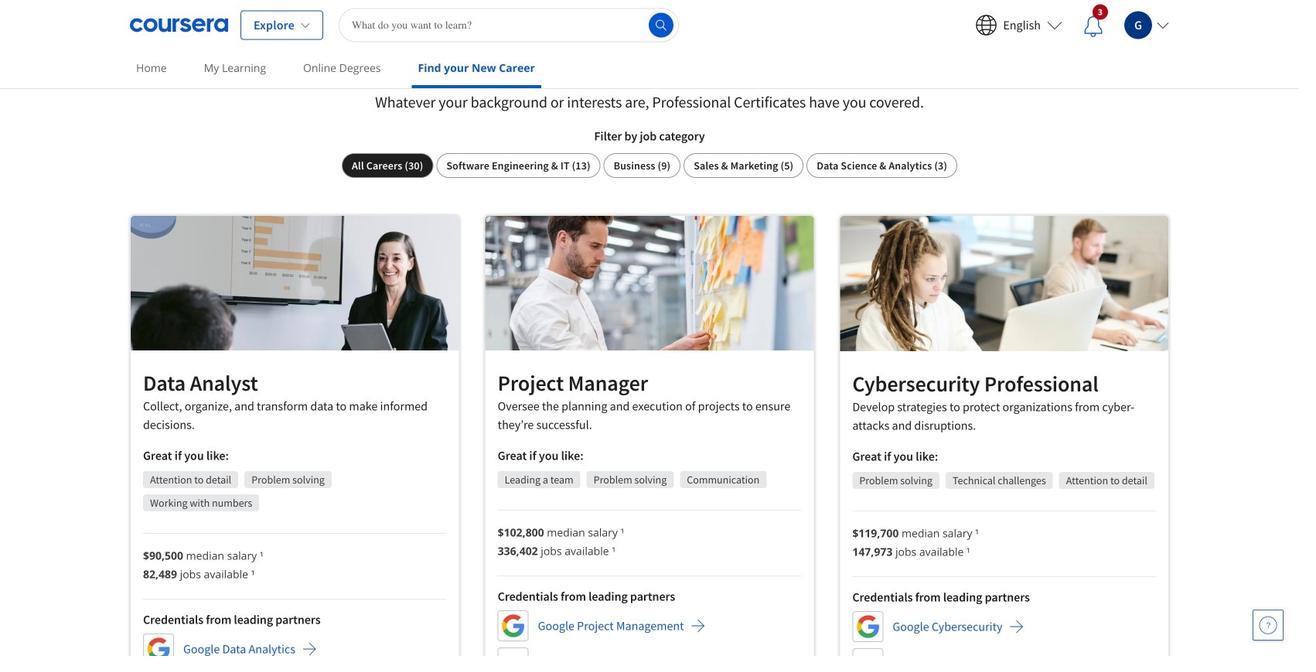 Task type: vqa. For each thing, say whether or not it's contained in the screenshot.
7-
no



Task type: locate. For each thing, give the bounding box(es) containing it.
coursera image
[[130, 13, 228, 38]]

None search field
[[339, 8, 679, 42]]

None button
[[342, 153, 434, 178], [437, 153, 601, 178], [604, 153, 681, 178], [684, 153, 804, 178], [807, 153, 958, 178], [342, 153, 434, 178], [437, 153, 601, 178], [604, 153, 681, 178], [684, 153, 804, 178], [807, 153, 958, 178]]

project manager image
[[486, 216, 814, 350]]

option group
[[342, 153, 958, 178]]



Task type: describe. For each thing, give the bounding box(es) containing it.
data analyst image
[[131, 216, 459, 351]]

What do you want to learn? text field
[[339, 8, 679, 42]]

cybersecurity analyst image
[[841, 216, 1169, 351]]

help center image
[[1260, 616, 1278, 634]]



